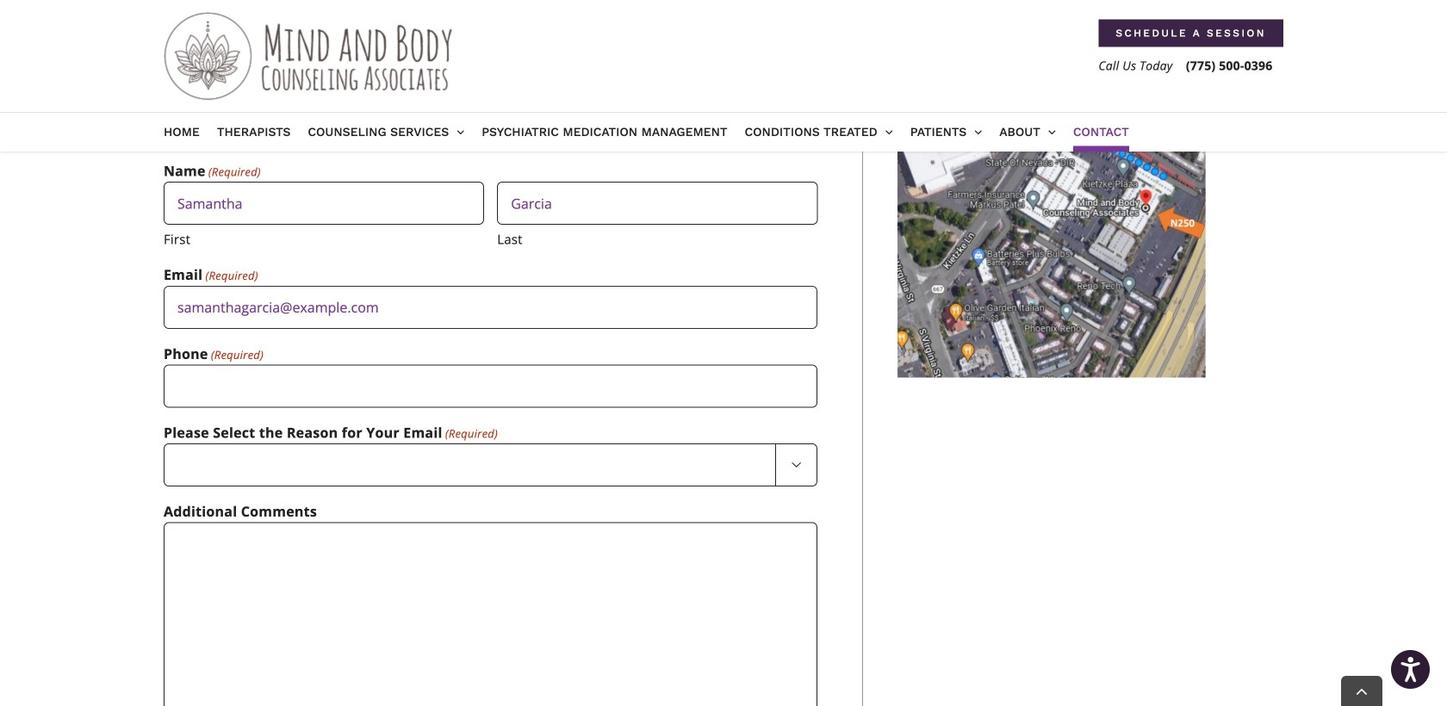Task type: locate. For each thing, give the bounding box(es) containing it.
None telephone field
[[164, 365, 818, 408]]

mind and body counseling services logo image
[[164, 9, 461, 103]]

open accessibe: accessibility options, statement and help image
[[1401, 657, 1420, 682]]

None text field
[[164, 182, 484, 225], [497, 182, 818, 225], [164, 523, 818, 706], [164, 182, 484, 225], [497, 182, 818, 225], [164, 523, 818, 706]]

None email field
[[164, 286, 818, 329]]



Task type: describe. For each thing, give the bounding box(es) containing it.
mbca map image
[[898, 98, 1206, 378]]



